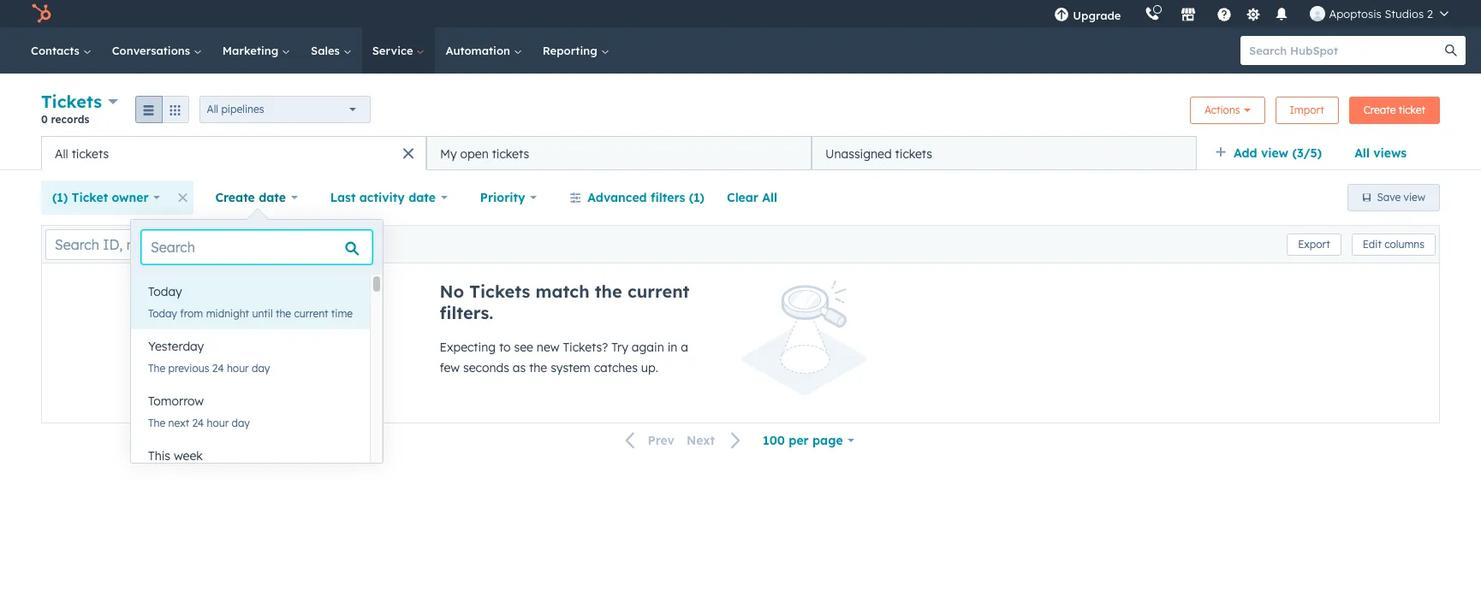 Task type: vqa. For each thing, say whether or not it's contained in the screenshot.
1st the Press to sort. element from right
no



Task type: describe. For each thing, give the bounding box(es) containing it.
up.
[[641, 361, 659, 376]]

conversations
[[112, 44, 193, 57]]

last activity date
[[330, 190, 436, 206]]

unassigned tickets
[[826, 146, 933, 161]]

week
[[174, 449, 203, 464]]

1 today from the top
[[148, 284, 182, 300]]

settings image
[[1246, 7, 1262, 23]]

all tickets button
[[41, 136, 427, 170]]

create for create date
[[215, 190, 255, 206]]

2 today from the top
[[148, 307, 177, 320]]

contacts link
[[21, 27, 102, 74]]

hubspot image
[[31, 3, 51, 24]]

tickets for unassigned tickets
[[895, 146, 933, 161]]

advanced filters (1)
[[588, 190, 705, 206]]

current inside no tickets match the current filters.
[[628, 281, 690, 302]]

save view
[[1378, 191, 1426, 204]]

reporting
[[543, 44, 601, 57]]

today today from midnight until the current time
[[148, 284, 353, 320]]

unassigned tickets button
[[812, 136, 1197, 170]]

reporting link
[[533, 27, 620, 74]]

help image
[[1217, 8, 1233, 23]]

notifications button
[[1268, 0, 1297, 27]]

export
[[1298, 238, 1331, 251]]

tickets inside 'button'
[[492, 146, 529, 161]]

prev
[[648, 434, 675, 449]]

group inside tickets banner
[[135, 95, 189, 123]]

menu containing apoptosis studios 2
[[1043, 0, 1461, 27]]

marketplaces button
[[1171, 0, 1207, 27]]

save view button
[[1348, 184, 1441, 212]]

100 per page
[[763, 433, 843, 449]]

views
[[1374, 146, 1407, 161]]

add view (3/5) button
[[1204, 136, 1344, 170]]

Search HubSpot search field
[[1241, 36, 1451, 65]]

view for add
[[1261, 146, 1289, 161]]

from
[[180, 307, 203, 320]]

(1) inside button
[[689, 190, 705, 206]]

a
[[681, 340, 689, 355]]

today button
[[131, 275, 370, 309]]

last
[[330, 190, 356, 206]]

the inside the expecting to see new tickets? try again in a few seconds as the system catches up.
[[529, 361, 547, 376]]

0
[[41, 113, 48, 126]]

actions
[[1205, 103, 1241, 116]]

my open tickets
[[440, 146, 529, 161]]

advanced filters (1) button
[[559, 181, 716, 215]]

sales
[[311, 44, 343, 57]]

search button
[[1437, 36, 1466, 65]]

midnight
[[206, 307, 249, 320]]

previous
[[168, 362, 209, 375]]

marketing
[[223, 44, 282, 57]]

time
[[331, 307, 353, 320]]

tickets inside popup button
[[41, 91, 102, 112]]

conversations link
[[102, 27, 212, 74]]

Search search field
[[141, 230, 373, 265]]

filters
[[651, 190, 685, 206]]

new
[[537, 340, 560, 355]]

100
[[763, 433, 785, 449]]

all tickets
[[55, 146, 109, 161]]

import
[[1290, 103, 1325, 116]]

notifications image
[[1275, 8, 1290, 23]]

all views link
[[1344, 136, 1418, 170]]

hubspot link
[[21, 3, 64, 24]]

prev button
[[615, 430, 681, 453]]

page
[[813, 433, 843, 449]]

all views
[[1355, 146, 1407, 161]]

automation
[[446, 44, 514, 57]]

0 records
[[41, 113, 89, 126]]

calling icon button
[[1139, 3, 1168, 25]]

create for create ticket
[[1364, 103, 1396, 116]]

(1) ticket owner
[[52, 190, 149, 206]]

automation link
[[435, 27, 533, 74]]

no tickets match the current filters.
[[440, 281, 690, 324]]

filters.
[[440, 302, 493, 324]]

view for save
[[1404, 191, 1426, 204]]

list box containing today
[[131, 275, 383, 494]]

expecting
[[440, 340, 496, 355]]

service link
[[362, 27, 435, 74]]

Search ID, name, or description search field
[[45, 229, 254, 260]]

my
[[440, 146, 457, 161]]

import button
[[1276, 96, 1339, 124]]

ticket
[[72, 190, 108, 206]]

priority
[[480, 190, 526, 206]]

my open tickets button
[[427, 136, 812, 170]]

actions button
[[1190, 96, 1265, 124]]

calling icon image
[[1145, 7, 1161, 22]]

few
[[440, 361, 460, 376]]

export button
[[1287, 233, 1342, 256]]



Task type: locate. For each thing, give the bounding box(es) containing it.
unassigned
[[826, 146, 892, 161]]

this week button
[[131, 439, 370, 474]]

next button
[[681, 430, 752, 453]]

0 vertical spatial hour
[[227, 362, 249, 375]]

1 horizontal spatial day
[[252, 362, 270, 375]]

all left "views"
[[1355, 146, 1370, 161]]

columns
[[1385, 238, 1425, 251]]

0 vertical spatial the
[[595, 281, 622, 302]]

group
[[135, 95, 189, 123]]

hour for yesterday
[[227, 362, 249, 375]]

yesterday
[[148, 339, 204, 355]]

edit
[[1363, 238, 1382, 251]]

this week
[[148, 449, 203, 464]]

view inside popup button
[[1261, 146, 1289, 161]]

current
[[628, 281, 690, 302], [294, 307, 328, 320]]

the for yesterday
[[148, 362, 165, 375]]

tickets banner
[[41, 89, 1441, 136]]

clear all button
[[716, 181, 789, 215]]

1 vertical spatial view
[[1404, 191, 1426, 204]]

help button
[[1211, 0, 1240, 27]]

1 the from the top
[[148, 362, 165, 375]]

24 for yesterday
[[212, 362, 224, 375]]

marketing link
[[212, 27, 301, 74]]

(1) left ticket
[[52, 190, 68, 206]]

2
[[1428, 7, 1434, 21]]

day inside 'tomorrow the next 24 hour day'
[[232, 417, 250, 430]]

pagination navigation
[[615, 430, 752, 453]]

all for all pipelines
[[207, 102, 218, 115]]

create ticket
[[1364, 103, 1426, 116]]

hour for tomorrow
[[207, 417, 229, 430]]

2 horizontal spatial tickets
[[895, 146, 933, 161]]

0 horizontal spatial create
[[215, 190, 255, 206]]

priority button
[[469, 181, 548, 215]]

as
[[513, 361, 526, 376]]

to
[[499, 340, 511, 355]]

clear all
[[727, 190, 778, 206]]

edit columns button
[[1352, 233, 1436, 256]]

1 vertical spatial 24
[[192, 417, 204, 430]]

apoptosis studios 2
[[1330, 7, 1434, 21]]

(1) right filters
[[689, 190, 705, 206]]

yesterday button
[[131, 330, 370, 364]]

create
[[1364, 103, 1396, 116], [215, 190, 255, 206]]

again
[[632, 340, 664, 355]]

edit columns
[[1363, 238, 1425, 251]]

tickets button
[[41, 89, 118, 114]]

2 date from the left
[[409, 190, 436, 206]]

hour inside yesterday the previous 24 hour day
[[227, 362, 249, 375]]

save
[[1378, 191, 1401, 204]]

1 horizontal spatial create
[[1364, 103, 1396, 116]]

menu
[[1043, 0, 1461, 27]]

apoptosis studios 2 button
[[1300, 0, 1459, 27]]

all
[[207, 102, 218, 115], [1355, 146, 1370, 161], [55, 146, 68, 161], [762, 190, 778, 206]]

2 horizontal spatial the
[[595, 281, 622, 302]]

day for yesterday
[[252, 362, 270, 375]]

1 vertical spatial day
[[232, 417, 250, 430]]

1 vertical spatial create
[[215, 190, 255, 206]]

date
[[259, 190, 286, 206], [409, 190, 436, 206]]

current inside today today from midnight until the current time
[[294, 307, 328, 320]]

view right "save" at the right of page
[[1404, 191, 1426, 204]]

0 vertical spatial tickets
[[41, 91, 102, 112]]

add view (3/5)
[[1234, 146, 1322, 161]]

0 horizontal spatial current
[[294, 307, 328, 320]]

clear
[[727, 190, 759, 206]]

in
[[668, 340, 678, 355]]

(3/5)
[[1293, 146, 1322, 161]]

(1) ticket owner button
[[41, 181, 172, 215]]

search image
[[1446, 45, 1458, 57]]

menu item
[[1133, 0, 1137, 27]]

day
[[252, 362, 270, 375], [232, 417, 250, 430]]

24 inside yesterday the previous 24 hour day
[[212, 362, 224, 375]]

create date button
[[204, 181, 309, 215]]

tomorrow button
[[131, 385, 370, 419]]

1 vertical spatial the
[[276, 307, 291, 320]]

0 horizontal spatial the
[[276, 307, 291, 320]]

24 inside 'tomorrow the next 24 hour day'
[[192, 417, 204, 430]]

1 horizontal spatial (1)
[[689, 190, 705, 206]]

0 horizontal spatial 24
[[192, 417, 204, 430]]

tickets right unassigned
[[895, 146, 933, 161]]

1 horizontal spatial current
[[628, 281, 690, 302]]

create date
[[215, 190, 286, 206]]

the right until
[[276, 307, 291, 320]]

owner
[[112, 190, 149, 206]]

1 horizontal spatial date
[[409, 190, 436, 206]]

all inside button
[[762, 190, 778, 206]]

0 vertical spatial view
[[1261, 146, 1289, 161]]

advanced
[[588, 190, 647, 206]]

all for all tickets
[[55, 146, 68, 161]]

all inside "link"
[[1355, 146, 1370, 161]]

0 vertical spatial 24
[[212, 362, 224, 375]]

current up again
[[628, 281, 690, 302]]

2 (1) from the left
[[689, 190, 705, 206]]

view right add
[[1261, 146, 1289, 161]]

1 horizontal spatial tickets
[[470, 281, 530, 302]]

0 vertical spatial day
[[252, 362, 270, 375]]

tickets
[[72, 146, 109, 161], [492, 146, 529, 161], [895, 146, 933, 161]]

pipelines
[[221, 102, 264, 115]]

the inside today today from midnight until the current time
[[276, 307, 291, 320]]

1 horizontal spatial the
[[529, 361, 547, 376]]

tomorrow
[[148, 394, 204, 409]]

date up the search search box
[[259, 190, 286, 206]]

day for tomorrow
[[232, 417, 250, 430]]

the inside yesterday the previous 24 hour day
[[148, 362, 165, 375]]

24
[[212, 362, 224, 375], [192, 417, 204, 430]]

ticket
[[1399, 103, 1426, 116]]

1 horizontal spatial view
[[1404, 191, 1426, 204]]

tickets for all tickets
[[72, 146, 109, 161]]

0 vertical spatial create
[[1364, 103, 1396, 116]]

no
[[440, 281, 464, 302]]

0 horizontal spatial tickets
[[41, 91, 102, 112]]

2 vertical spatial the
[[529, 361, 547, 376]]

expecting to see new tickets? try again in a few seconds as the system catches up.
[[440, 340, 689, 376]]

all inside popup button
[[207, 102, 218, 115]]

create inside popup button
[[215, 190, 255, 206]]

marketplaces image
[[1181, 8, 1197, 23]]

tickets up records at the top left
[[41, 91, 102, 112]]

until
[[252, 307, 273, 320]]

2 the from the top
[[148, 417, 165, 430]]

the inside 'tomorrow the next 24 hour day'
[[148, 417, 165, 430]]

24 right next
[[192, 417, 204, 430]]

(1)
[[52, 190, 68, 206], [689, 190, 705, 206]]

1 date from the left
[[259, 190, 286, 206]]

tickets down records at the top left
[[72, 146, 109, 161]]

24 right previous in the bottom left of the page
[[212, 362, 224, 375]]

0 horizontal spatial (1)
[[52, 190, 68, 206]]

today up from
[[148, 284, 182, 300]]

add
[[1234, 146, 1258, 161]]

tickets inside no tickets match the current filters.
[[470, 281, 530, 302]]

create ticket button
[[1350, 96, 1441, 124]]

create down all tickets button
[[215, 190, 255, 206]]

upgrade image
[[1055, 8, 1070, 23]]

1 vertical spatial current
[[294, 307, 328, 320]]

day inside yesterday the previous 24 hour day
[[252, 362, 270, 375]]

the inside no tickets match the current filters.
[[595, 281, 622, 302]]

today
[[148, 284, 182, 300], [148, 307, 177, 320]]

the
[[595, 281, 622, 302], [276, 307, 291, 320], [529, 361, 547, 376]]

0 vertical spatial current
[[628, 281, 690, 302]]

the right as
[[529, 361, 547, 376]]

settings link
[[1243, 5, 1265, 23]]

hour inside 'tomorrow the next 24 hour day'
[[207, 417, 229, 430]]

records
[[51, 113, 89, 126]]

match
[[536, 281, 590, 302]]

tickets inside button
[[895, 146, 933, 161]]

24 for tomorrow
[[192, 417, 204, 430]]

tickets inside button
[[72, 146, 109, 161]]

1 horizontal spatial 24
[[212, 362, 224, 375]]

next
[[168, 417, 189, 430]]

tickets right open
[[492, 146, 529, 161]]

tomorrow the next 24 hour day
[[148, 394, 250, 430]]

list box
[[131, 275, 383, 494]]

yesterday the previous 24 hour day
[[148, 339, 270, 375]]

all left "pipelines"
[[207, 102, 218, 115]]

0 horizontal spatial day
[[232, 417, 250, 430]]

all inside button
[[55, 146, 68, 161]]

activity
[[359, 190, 405, 206]]

tara schultz image
[[1311, 6, 1326, 21]]

0 horizontal spatial view
[[1261, 146, 1289, 161]]

current left time
[[294, 307, 328, 320]]

the left next
[[148, 417, 165, 430]]

1 (1) from the left
[[52, 190, 68, 206]]

1 tickets from the left
[[72, 146, 109, 161]]

create inside button
[[1364, 103, 1396, 116]]

view inside button
[[1404, 191, 1426, 204]]

the for tomorrow
[[148, 417, 165, 430]]

day up tomorrow button
[[252, 362, 270, 375]]

hour right next
[[207, 417, 229, 430]]

all right clear
[[762, 190, 778, 206]]

100 per page button
[[752, 424, 866, 458]]

try
[[612, 340, 629, 355]]

1 horizontal spatial tickets
[[492, 146, 529, 161]]

day up this week button
[[232, 417, 250, 430]]

0 vertical spatial the
[[148, 362, 165, 375]]

0 vertical spatial today
[[148, 284, 182, 300]]

open
[[460, 146, 489, 161]]

(1) inside popup button
[[52, 190, 68, 206]]

1 vertical spatial today
[[148, 307, 177, 320]]

studios
[[1385, 7, 1424, 21]]

3 tickets from the left
[[895, 146, 933, 161]]

1 vertical spatial the
[[148, 417, 165, 430]]

next
[[687, 434, 715, 449]]

see
[[514, 340, 534, 355]]

system
[[551, 361, 591, 376]]

create left ticket
[[1364, 103, 1396, 116]]

all down 0 records in the top of the page
[[55, 146, 68, 161]]

the down yesterday
[[148, 362, 165, 375]]

1 vertical spatial tickets
[[470, 281, 530, 302]]

0 horizontal spatial tickets
[[72, 146, 109, 161]]

date right the activity
[[409, 190, 436, 206]]

tickets?
[[563, 340, 608, 355]]

catches
[[594, 361, 638, 376]]

all pipelines
[[207, 102, 264, 115]]

today left from
[[148, 307, 177, 320]]

0 horizontal spatial date
[[259, 190, 286, 206]]

service
[[372, 44, 417, 57]]

tickets right no
[[470, 281, 530, 302]]

last activity date button
[[319, 181, 459, 215]]

sales link
[[301, 27, 362, 74]]

2 tickets from the left
[[492, 146, 529, 161]]

the right match
[[595, 281, 622, 302]]

all pipelines button
[[199, 95, 370, 123]]

all for all views
[[1355, 146, 1370, 161]]

hour up tomorrow button
[[227, 362, 249, 375]]

1 vertical spatial hour
[[207, 417, 229, 430]]



